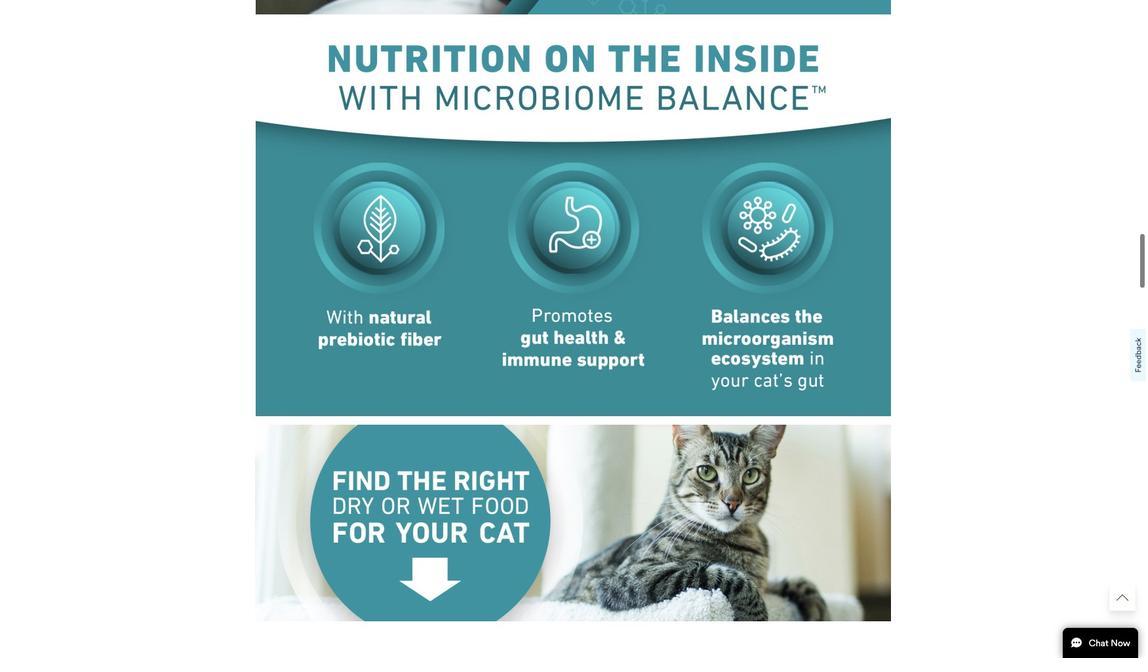 Task type: vqa. For each thing, say whether or not it's contained in the screenshot.
search search box
no



Task type: locate. For each thing, give the bounding box(es) containing it.
styled arrow button link
[[1110, 585, 1136, 611]]

scroll to top image
[[1117, 592, 1129, 604]]



